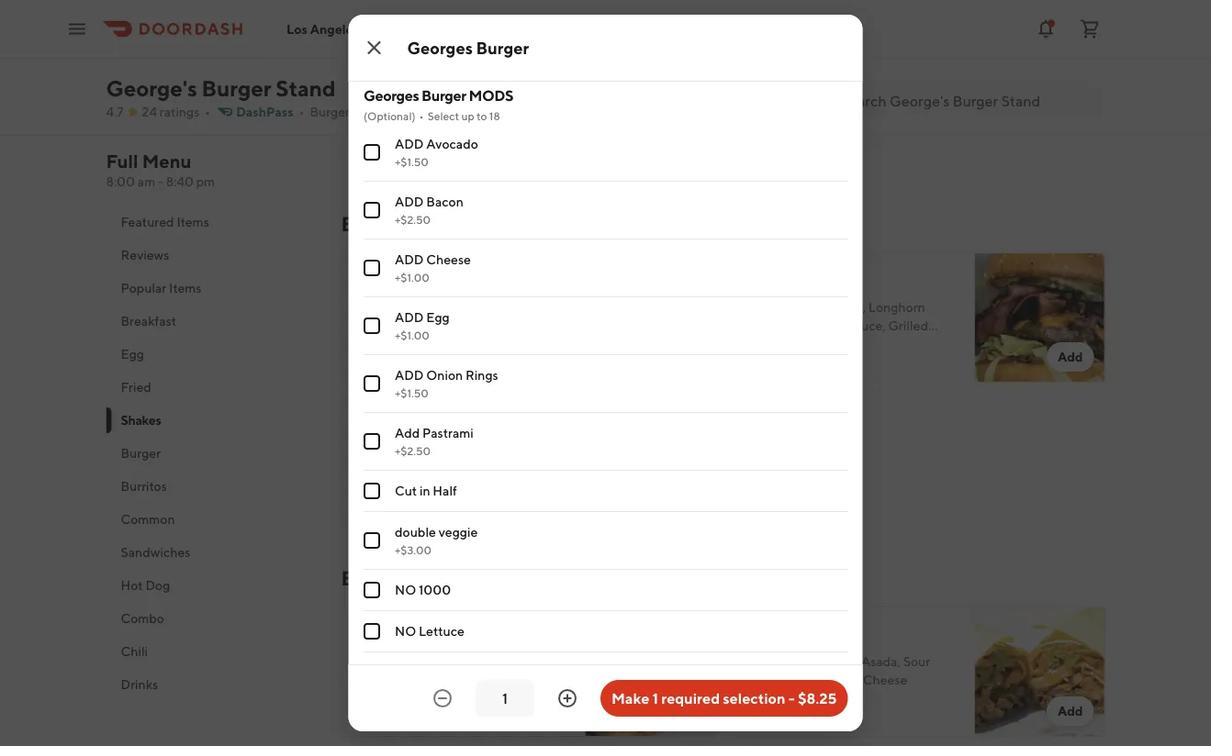 Task type: vqa. For each thing, say whether or not it's contained in the screenshot.


Task type: describe. For each thing, give the bounding box(es) containing it.
georges burger 100% angus beef patty, onions, tomato, pickle, iceberg lettuce, 1000 island
[[356, 276, 544, 352]]

dog
[[146, 578, 170, 594]]

featured items button
[[106, 206, 319, 239]]

make
[[612, 690, 650, 708]]

cheese, inside breakfast burrito flour tortilla, scrambled eggs, cheese, hash browns, salsa roja with your choice of bacon, sausage or chorizo
[[356, 673, 404, 688]]

add bacon +$2.50
[[395, 194, 463, 226]]

add for burger
[[669, 350, 694, 365]]

iceberg
[[447, 318, 492, 334]]

chili-cheese burger image
[[586, 398, 716, 528]]

$11.99 inside french fries, carne asada, sour cream, guacamole, cheese $11.99
[[746, 695, 782, 710]]

increase quantity by 1 image
[[557, 688, 579, 710]]

popular items
[[121, 281, 202, 296]]

dashpass •
[[236, 104, 304, 119]]

Current quantity is 1 number field
[[487, 689, 524, 709]]

cheese inside french fries, carne asada, sour cream, guacamole, cheese $11.99
[[863, 673, 908, 688]]

shake
[[356, 85, 396, 102]]

george's burger stand
[[106, 75, 336, 101]]

scrambled
[[435, 655, 498, 670]]

selection
[[723, 690, 786, 708]]

Cut in Half checkbox
[[363, 483, 380, 500]]

flour
[[356, 655, 387, 670]]

los angeles button
[[287, 21, 374, 37]]

featured items
[[121, 215, 209, 230]]

drinks button
[[106, 669, 319, 702]]

of
[[454, 691, 466, 707]]

$8.25 inside make 1 required selection - $8.25 button
[[798, 690, 837, 708]]

• inside georges burger mods (optional) • select up to 18
[[419, 109, 424, 122]]

add button for fries,
[[1047, 697, 1095, 727]]

patty, inside chili-cheese burger 100% certified angus beef patty, chili, onions, longhorn cheese $9.99
[[517, 445, 551, 460]]

salsa
[[488, 673, 518, 688]]

notification bell image
[[1035, 18, 1058, 40]]

breakfast for breakfast
[[121, 314, 177, 329]]

burger up add cheese +$1.00
[[341, 212, 403, 236]]

add button for burger
[[658, 343, 705, 372]]

tortilla,
[[390, 655, 433, 670]]

add for fries,
[[1058, 704, 1084, 719]]

fried button
[[106, 371, 319, 404]]

4.7
[[106, 104, 124, 119]]

8:00
[[106, 174, 135, 189]]

none radio inside georges burger dialog
[[363, 26, 380, 42]]

add for add avocado
[[395, 136, 424, 152]]

NO 1000 checkbox
[[363, 583, 380, 599]]

(optional)
[[363, 109, 415, 122]]

add for add bacon
[[395, 194, 424, 209]]

close georges burger image
[[363, 37, 385, 59]]

with
[[356, 691, 382, 707]]

patty, inside 'georges burger 100% angus beef patty, onions, tomato, pickle, iceberg lettuce, 1000 island'
[[462, 300, 496, 315]]

chili-
[[356, 421, 392, 439]]

pickle, inside 'georges burger 100% angus beef patty, onions, tomato, pickle, iceberg lettuce, 1000 island'
[[406, 318, 445, 334]]

1 $11.99 from the top
[[746, 340, 782, 356]]

lettuce
[[418, 624, 464, 639]]

chorizo
[[371, 710, 417, 725]]

full menu 8:00 am - 8:40 pm
[[106, 151, 215, 189]]

cheese, inside pastrami, beef patty, longhorn cheese, pickle, lettuce, grilled onions& dijon mustard
[[746, 318, 793, 334]]

carne
[[823, 655, 859, 670]]

your
[[384, 691, 410, 707]]

add inside add pastrami +$2.50
[[395, 426, 420, 441]]

cut in half
[[395, 484, 457, 499]]

bacon
[[426, 194, 463, 209]]

no for no onion
[[395, 666, 416, 681]]

reviews
[[121, 248, 169, 263]]

los angeles
[[287, 21, 359, 37]]

half
[[433, 484, 457, 499]]

onions, inside 'georges burger 100% angus beef patty, onions, tomato, pickle, iceberg lettuce, 1000 island'
[[498, 300, 544, 315]]

chili
[[121, 645, 148, 660]]

add for add egg
[[395, 310, 424, 325]]

pickle, inside pastrami, beef patty, longhorn cheese, pickle, lettuce, grilled onions& dijon mustard
[[796, 318, 835, 334]]

guacamole,
[[791, 673, 861, 688]]

burger inside button
[[121, 446, 161, 461]]

items for popular items
[[169, 281, 202, 296]]

1 vertical spatial shakes
[[121, 413, 161, 428]]

add cheese +$1.00
[[395, 252, 471, 284]]

add for add onion rings
[[395, 368, 424, 383]]

breakfast burrito image
[[586, 607, 716, 738]]

in
[[419, 484, 430, 499]]

choice
[[413, 691, 452, 707]]

24 ratings •
[[142, 104, 211, 119]]

or
[[356, 710, 368, 725]]

eggs,
[[501, 655, 533, 670]]

1
[[653, 690, 659, 708]]

sausage
[[511, 691, 560, 707]]

popular items button
[[106, 272, 319, 305]]

0 items, open order cart image
[[1080, 18, 1102, 40]]

menu
[[142, 151, 192, 172]]

$9.99
[[356, 486, 390, 501]]

beef inside chili-cheese burger 100% certified angus beef patty, chili, onions, longhorn cheese $9.99
[[487, 445, 514, 460]]

burritos inside burritos button
[[121, 479, 167, 494]]

burger button
[[106, 437, 319, 470]]

cream,
[[746, 673, 788, 688]]

pm
[[196, 174, 215, 189]]

onion for add
[[426, 368, 463, 383]]

breakfast for breakfast burrito flour tortilla, scrambled eggs, cheese, hash browns, salsa roja with your choice of bacon, sausage or chorizo
[[356, 631, 418, 648]]

hot dog
[[121, 578, 170, 594]]

patty, inside pastrami, beef patty, longhorn cheese, pickle, lettuce, grilled onions& dijon mustard
[[833, 300, 866, 315]]

tomato,
[[356, 318, 403, 334]]

burritos button
[[106, 470, 319, 503]]

hash
[[406, 673, 436, 688]]

make 1 required selection - $8.25
[[612, 690, 837, 708]]

make 1 required selection - $8.25 button
[[601, 681, 848, 718]]

am
[[138, 174, 155, 189]]

add onion rings +$1.50
[[395, 368, 498, 400]]

hot
[[121, 578, 143, 594]]

georges burger mods (optional) • select up to 18
[[363, 87, 513, 122]]

california burrito image
[[975, 607, 1106, 738]]

burger inside georges burger mods (optional) • select up to 18
[[421, 87, 466, 104]]

french
[[746, 655, 787, 670]]

pastrami, beef patty, longhorn cheese, pickle, lettuce, grilled onions& dijon mustard
[[746, 300, 929, 352]]

select
[[427, 109, 459, 122]]

pastrami
[[422, 426, 473, 441]]

breakfast button
[[106, 305, 319, 338]]

grilled
[[889, 318, 929, 334]]

chili-cheese burger 100% certified angus beef patty, chili, onions, longhorn cheese $9.99
[[356, 421, 551, 501]]

veggie
[[438, 525, 478, 540]]

+$6.25
[[395, 37, 429, 50]]

georges burger dialog
[[349, 0, 863, 747]]



Task type: locate. For each thing, give the bounding box(es) containing it.
featured
[[121, 215, 174, 230]]

- for menu
[[158, 174, 164, 189]]

1 horizontal spatial $8.25
[[798, 690, 837, 708]]

0 vertical spatial burritos
[[121, 479, 167, 494]]

0 horizontal spatial egg
[[121, 347, 144, 362]]

beef up iceberg
[[432, 300, 459, 315]]

lettuce, right iceberg
[[495, 318, 544, 334]]

0 horizontal spatial longhorn
[[437, 464, 494, 479]]

3 add from the top
[[395, 252, 424, 267]]

2
[[437, 104, 444, 119]]

1 vertical spatial -
[[789, 690, 795, 708]]

items inside 'button'
[[177, 215, 209, 230]]

NO Lettuce checkbox
[[363, 624, 380, 640]]

roja
[[520, 673, 547, 688]]

1 horizontal spatial 1000
[[418, 583, 451, 598]]

onions, inside chili-cheese burger 100% certified angus beef patty, chili, onions, longhorn cheese $9.99
[[389, 464, 434, 479]]

angus
[[392, 300, 429, 315], [447, 445, 484, 460]]

+$1.00 inside add cheese +$1.00
[[395, 271, 429, 284]]

breakfast down the shake
[[361, 104, 417, 119]]

asada,
[[862, 655, 901, 670]]

mods
[[469, 87, 513, 104]]

0 vertical spatial 1000
[[356, 337, 388, 352]]

1 horizontal spatial beef
[[487, 445, 514, 460]]

shakes up close georges burger icon
[[341, 3, 405, 27]]

0 horizontal spatial cheese,
[[356, 673, 404, 688]]

0 vertical spatial onions,
[[498, 300, 544, 315]]

1 vertical spatial +$2.50
[[395, 445, 430, 458]]

longhorn up grilled at the right of the page
[[869, 300, 926, 315]]

0 vertical spatial $11.99
[[746, 340, 782, 356]]

add down (optional)
[[395, 136, 424, 152]]

1 vertical spatial cheese,
[[356, 673, 404, 688]]

lettuce, inside pastrami, beef patty, longhorn cheese, pickle, lettuce, grilled onions& dijon mustard
[[837, 318, 886, 334]]

0 horizontal spatial lettuce,
[[495, 318, 544, 334]]

1000 inside 'georges burger 100% angus beef patty, onions, tomato, pickle, iceberg lettuce, 1000 island'
[[356, 337, 388, 352]]

1 horizontal spatial longhorn
[[869, 300, 926, 315]]

up
[[461, 109, 474, 122]]

add inside 'add egg +$1.00'
[[395, 310, 424, 325]]

+$3.00
[[395, 544, 431, 557]]

no up your
[[395, 666, 416, 681]]

add down add bacon +$2.50
[[395, 252, 424, 267]]

mi
[[447, 104, 461, 119]]

+$1.50 inside add onion rings +$1.50
[[395, 387, 428, 400]]

add for add cheese
[[395, 252, 424, 267]]

1 vertical spatial no
[[395, 624, 416, 639]]

1 pickle, from the left
[[406, 318, 445, 334]]

$8.25 down tomato,
[[356, 340, 390, 356]]

+$2.50 inside add bacon +$2.50
[[395, 213, 430, 226]]

burritos up common
[[121, 479, 167, 494]]

•
[[205, 104, 211, 119], [299, 104, 304, 119], [424, 104, 430, 119], [419, 109, 424, 122]]

2 $11.99 from the top
[[746, 695, 782, 710]]

100% up chili,
[[356, 445, 389, 460]]

no 1000
[[395, 583, 451, 598]]

burgers, breakfast • 2 mi
[[310, 104, 461, 119]]

angus down pastrami
[[447, 445, 484, 460]]

double veggie +$3.00
[[395, 525, 478, 557]]

stand
[[276, 75, 336, 101]]

no for no lettuce
[[395, 624, 416, 639]]

3 no from the top
[[395, 666, 416, 681]]

0 vertical spatial cheese,
[[746, 318, 793, 334]]

onion inside add onion rings +$1.50
[[426, 368, 463, 383]]

angus up tomato,
[[392, 300, 429, 315]]

add avocado +$1.50
[[395, 136, 478, 168]]

None checkbox
[[363, 202, 380, 219], [363, 318, 380, 334], [363, 202, 380, 219], [363, 318, 380, 334]]

georges up georges burger mods (optional) • select up to 18 at the left of the page
[[407, 38, 473, 57]]

1000 down tomato,
[[356, 337, 388, 352]]

+$1.00 for egg
[[395, 329, 429, 342]]

2 lettuce, from the left
[[837, 318, 886, 334]]

2 horizontal spatial patty,
[[833, 300, 866, 315]]

georges burger
[[407, 38, 529, 57]]

onion left rings
[[426, 368, 463, 383]]

0 vertical spatial items
[[177, 215, 209, 230]]

items inside "button"
[[169, 281, 202, 296]]

+$2.50 down bacon
[[395, 213, 430, 226]]

1 vertical spatial +$1.50
[[395, 387, 428, 400]]

burger
[[476, 38, 529, 57], [202, 75, 271, 101], [421, 87, 466, 104], [341, 212, 403, 236], [414, 276, 459, 294], [444, 421, 488, 439], [121, 446, 161, 461]]

burritos
[[121, 479, 167, 494], [341, 567, 412, 591]]

1 vertical spatial $8.25
[[798, 690, 837, 708]]

0 vertical spatial longhorn
[[869, 300, 926, 315]]

100% inside 'georges burger 100% angus beef patty, onions, tomato, pickle, iceberg lettuce, 1000 island'
[[356, 300, 389, 315]]

beef inside pastrami, beef patty, longhorn cheese, pickle, lettuce, grilled onions& dijon mustard
[[802, 300, 830, 315]]

+$1.00 left iceberg
[[395, 329, 429, 342]]

no up the tortilla,
[[395, 624, 416, 639]]

0 vertical spatial georges
[[407, 38, 473, 57]]

0 vertical spatial +$2.50
[[395, 213, 430, 226]]

1 horizontal spatial shakes
[[341, 3, 405, 27]]

burger up 'add egg +$1.00'
[[414, 276, 459, 294]]

rings
[[465, 368, 498, 383]]

2 +$1.50 from the top
[[395, 387, 428, 400]]

burritos down +$3.00
[[341, 567, 412, 591]]

onion up choice on the bottom left of page
[[418, 666, 455, 681]]

beef inside 'georges burger 100% angus beef patty, onions, tomato, pickle, iceberg lettuce, 1000 island'
[[432, 300, 459, 315]]

onion
[[426, 368, 463, 383], [418, 666, 455, 681]]

0 vertical spatial egg
[[426, 310, 449, 325]]

8:40
[[166, 174, 194, 189]]

add up island at the left top of page
[[395, 310, 424, 325]]

0 horizontal spatial beef
[[432, 300, 459, 315]]

18
[[489, 109, 500, 122]]

breakfast down popular
[[121, 314, 177, 329]]

+$1.00 for cheese
[[395, 271, 429, 284]]

1 horizontal spatial lettuce,
[[837, 318, 886, 334]]

0 horizontal spatial shakes
[[121, 413, 161, 428]]

georges up (optional)
[[363, 87, 419, 104]]

burger inside chili-cheese burger 100% certified angus beef patty, chili, onions, longhorn cheese $9.99
[[444, 421, 488, 439]]

+$2.50
[[395, 213, 430, 226], [395, 445, 430, 458]]

0 horizontal spatial patty,
[[462, 300, 496, 315]]

breakfast inside button
[[121, 314, 177, 329]]

mustard
[[832, 337, 881, 352]]

georges burger image
[[586, 253, 716, 383]]

georges inside 'georges burger 100% angus beef patty, onions, tomato, pickle, iceberg lettuce, 1000 island'
[[356, 276, 411, 294]]

beef
[[432, 300, 459, 315], [802, 300, 830, 315], [487, 445, 514, 460]]

0 vertical spatial shakes
[[341, 3, 405, 27]]

0 vertical spatial $8.25
[[356, 340, 390, 356]]

lettuce, inside 'georges burger 100% angus beef patty, onions, tomato, pickle, iceberg lettuce, 1000 island'
[[495, 318, 544, 334]]

1 100% from the top
[[356, 300, 389, 315]]

1 horizontal spatial angus
[[447, 445, 484, 460]]

georges inside georges burger mods (optional) • select up to 18
[[363, 87, 419, 104]]

combo
[[121, 611, 164, 627]]

breakfast inside breakfast burrito flour tortilla, scrambled eggs, cheese, hash browns, salsa roja with your choice of bacon, sausage or chorizo
[[356, 631, 418, 648]]

0 vertical spatial +$1.00
[[395, 271, 429, 284]]

1 vertical spatial breakfast
[[121, 314, 177, 329]]

1 horizontal spatial burritos
[[341, 567, 412, 591]]

2 add from the top
[[395, 194, 424, 209]]

2 vertical spatial georges
[[356, 276, 411, 294]]

2 no from the top
[[395, 624, 416, 639]]

burger inside 'georges burger 100% angus beef patty, onions, tomato, pickle, iceberg lettuce, 1000 island'
[[414, 276, 459, 294]]

decrease quantity by 1 image
[[432, 688, 454, 710]]

1 vertical spatial onions,
[[389, 464, 434, 479]]

burger up select
[[421, 87, 466, 104]]

cut
[[395, 484, 417, 499]]

add down island at the left top of page
[[395, 368, 424, 383]]

fried
[[121, 380, 151, 395]]

lettuce, up mustard
[[837, 318, 886, 334]]

add for burrito
[[669, 704, 694, 719]]

1 vertical spatial +$1.00
[[395, 329, 429, 342]]

georges burger mods group
[[363, 85, 848, 747]]

georges up tomato,
[[356, 276, 411, 294]]

egg inside 'add egg +$1.00'
[[426, 310, 449, 325]]

pickle, up island at the left top of page
[[406, 318, 445, 334]]

+$2.50 inside add pastrami +$2.50
[[395, 445, 430, 458]]

sandwiches
[[121, 545, 191, 560]]

no lettuce
[[395, 624, 464, 639]]

0 horizontal spatial pickle,
[[406, 318, 445, 334]]

0 vertical spatial no
[[395, 583, 416, 598]]

ratings
[[160, 104, 200, 119]]

cheese, down flour
[[356, 673, 404, 688]]

items
[[177, 215, 209, 230], [169, 281, 202, 296]]

add left bacon
[[395, 194, 424, 209]]

shake image
[[586, 43, 716, 174]]

add inside add cheese +$1.00
[[395, 252, 424, 267]]

+$1.50 down avocado
[[395, 155, 428, 168]]

chili button
[[106, 636, 319, 669]]

to
[[476, 109, 487, 122]]

cheese, up onions&
[[746, 318, 793, 334]]

-
[[158, 174, 164, 189], [789, 690, 795, 708]]

egg inside button
[[121, 347, 144, 362]]

1 horizontal spatial pickle,
[[796, 318, 835, 334]]

None radio
[[363, 26, 380, 42]]

longhorn up half at the bottom of page
[[437, 464, 494, 479]]

burger down fried on the left
[[121, 446, 161, 461]]

no for no 1000
[[395, 583, 416, 598]]

1 vertical spatial georges
[[363, 87, 419, 104]]

add egg +$1.00
[[395, 310, 449, 342]]

items for featured items
[[177, 215, 209, 230]]

2 100% from the top
[[356, 445, 389, 460]]

1 vertical spatial onion
[[418, 666, 455, 681]]

$11.99
[[746, 340, 782, 356], [746, 695, 782, 710]]

2 +$2.50 from the top
[[395, 445, 430, 458]]

1000 up no lettuce on the left of page
[[418, 583, 451, 598]]

2 vertical spatial no
[[395, 666, 416, 681]]

angus inside 'georges burger 100% angus beef patty, onions, tomato, pickle, iceberg lettuce, 1000 island'
[[392, 300, 429, 315]]

1 vertical spatial 100%
[[356, 445, 389, 460]]

1 vertical spatial angus
[[447, 445, 484, 460]]

+$1.50 down island at the left top of page
[[395, 387, 428, 400]]

browns,
[[439, 673, 485, 688]]

egg down add cheese +$1.00
[[426, 310, 449, 325]]

1 no from the top
[[395, 583, 416, 598]]

shakes
[[341, 3, 405, 27], [121, 413, 161, 428]]

2 +$1.00 from the top
[[395, 329, 429, 342]]

0 vertical spatial onion
[[426, 368, 463, 383]]

open menu image
[[66, 18, 88, 40]]

longhorn inside chili-cheese burger 100% certified angus beef patty, chili, onions, longhorn cheese $9.99
[[437, 464, 494, 479]]

hot dog button
[[106, 570, 319, 603]]

chili,
[[356, 464, 386, 479]]

- for 1
[[789, 690, 795, 708]]

4 add from the top
[[395, 310, 424, 325]]

breakfast up flour
[[356, 631, 418, 648]]

- inside full menu 8:00 am - 8:40 pm
[[158, 174, 164, 189]]

1 vertical spatial items
[[169, 281, 202, 296]]

beef right add pastrami +$2.50
[[487, 445, 514, 460]]

- right 'am'
[[158, 174, 164, 189]]

$8.25
[[356, 340, 390, 356], [798, 690, 837, 708]]

5 add from the top
[[395, 368, 424, 383]]

0 horizontal spatial angus
[[392, 300, 429, 315]]

georges for georges burger
[[407, 38, 473, 57]]

$11.99 down cream,
[[746, 695, 782, 710]]

drinks
[[121, 678, 158, 693]]

+$1.50 inside add avocado +$1.50
[[395, 155, 428, 168]]

+$2.50 down pastrami
[[395, 445, 430, 458]]

- inside button
[[789, 690, 795, 708]]

1 lettuce, from the left
[[495, 318, 544, 334]]

burger up mods
[[476, 38, 529, 57]]

egg up fried on the left
[[121, 347, 144, 362]]

popular
[[121, 281, 167, 296]]

sandwiches button
[[106, 537, 319, 570]]

1 vertical spatial egg
[[121, 347, 144, 362]]

dijon
[[799, 337, 830, 352]]

1 horizontal spatial egg
[[426, 310, 449, 325]]

georges
[[407, 38, 473, 57], [363, 87, 419, 104], [356, 276, 411, 294]]

full
[[106, 151, 138, 172]]

burger up dashpass
[[202, 75, 271, 101]]

1 vertical spatial $11.99
[[746, 695, 782, 710]]

0 horizontal spatial -
[[158, 174, 164, 189]]

common
[[121, 512, 175, 527]]

fries,
[[789, 655, 821, 670]]

island
[[391, 337, 426, 352]]

0 horizontal spatial $8.25
[[356, 340, 390, 356]]

2 vertical spatial breakfast
[[356, 631, 418, 648]]

certified
[[392, 445, 444, 460]]

None checkbox
[[363, 144, 380, 161], [363, 260, 380, 277], [363, 376, 380, 392], [363, 434, 380, 450], [363, 533, 380, 549], [363, 144, 380, 161], [363, 260, 380, 277], [363, 376, 380, 392], [363, 434, 380, 450], [363, 533, 380, 549]]

georges for georges burger 100% angus beef patty, onions, tomato, pickle, iceberg lettuce, 1000 island
[[356, 276, 411, 294]]

100% inside chili-cheese burger 100% certified angus beef patty, chili, onions, longhorn cheese $9.99
[[356, 445, 389, 460]]

items up reviews button
[[177, 215, 209, 230]]

pastrami burger image
[[975, 253, 1106, 383]]

1 +$1.00 from the top
[[395, 271, 429, 284]]

Item Search search field
[[841, 91, 1091, 111]]

add inside add bacon +$2.50
[[395, 194, 424, 209]]

$8.25 down the guacamole,
[[798, 690, 837, 708]]

0 vertical spatial -
[[158, 174, 164, 189]]

items right popular
[[169, 281, 202, 296]]

add inside add onion rings +$1.50
[[395, 368, 424, 383]]

no right the no 1000 checkbox
[[395, 583, 416, 598]]

0 vertical spatial +$1.50
[[395, 155, 428, 168]]

george's
[[106, 75, 197, 101]]

pastrami,
[[746, 300, 800, 315]]

dashpass
[[236, 104, 294, 119]]

add button
[[658, 343, 705, 372], [1047, 343, 1095, 372], [658, 697, 705, 727], [1047, 697, 1095, 727]]

avocado
[[426, 136, 478, 152]]

sour
[[904, 655, 931, 670]]

add inside add avocado +$1.50
[[395, 136, 424, 152]]

beef up dijon at the top right of the page
[[802, 300, 830, 315]]

breakfast burrito flour tortilla, scrambled eggs, cheese, hash browns, salsa roja with your choice of bacon, sausage or chorizo
[[356, 631, 560, 725]]

angus inside chili-cheese burger 100% certified angus beef patty, chili, onions, longhorn cheese $9.99
[[447, 445, 484, 460]]

100% up tomato,
[[356, 300, 389, 315]]

0 vertical spatial 100%
[[356, 300, 389, 315]]

longhorn inside pastrami, beef patty, longhorn cheese, pickle, lettuce, grilled onions& dijon mustard
[[869, 300, 926, 315]]

2 horizontal spatial beef
[[802, 300, 830, 315]]

onion for no
[[418, 666, 455, 681]]

1 horizontal spatial cheese,
[[746, 318, 793, 334]]

1 vertical spatial longhorn
[[437, 464, 494, 479]]

$11.99 down pastrami,
[[746, 340, 782, 356]]

add
[[395, 136, 424, 152], [395, 194, 424, 209], [395, 252, 424, 267], [395, 310, 424, 325], [395, 368, 424, 383]]

1 vertical spatial burritos
[[341, 567, 412, 591]]

cheese inside add cheese +$1.00
[[426, 252, 471, 267]]

0 vertical spatial angus
[[392, 300, 429, 315]]

1 horizontal spatial patty,
[[517, 445, 551, 460]]

patty,
[[462, 300, 496, 315], [833, 300, 866, 315], [517, 445, 551, 460]]

0 vertical spatial breakfast
[[361, 104, 417, 119]]

burger down add onion rings +$1.50
[[444, 421, 488, 439]]

1000 inside georges burger mods group
[[418, 583, 451, 598]]

no
[[395, 583, 416, 598], [395, 624, 416, 639], [395, 666, 416, 681]]

shakes down fried on the left
[[121, 413, 161, 428]]

1 add from the top
[[395, 136, 424, 152]]

angeles
[[310, 21, 359, 37]]

1 +$1.50 from the top
[[395, 155, 428, 168]]

2 pickle, from the left
[[796, 318, 835, 334]]

1 +$2.50 from the top
[[395, 213, 430, 226]]

cheese
[[426, 252, 471, 267], [392, 421, 441, 439], [496, 464, 541, 479], [863, 673, 908, 688]]

onions,
[[498, 300, 544, 315], [389, 464, 434, 479]]

+$2.50 for add
[[395, 213, 430, 226]]

24
[[142, 104, 157, 119]]

1 horizontal spatial onions,
[[498, 300, 544, 315]]

combo button
[[106, 603, 319, 636]]

burgers,
[[310, 104, 359, 119]]

0 horizontal spatial onions,
[[389, 464, 434, 479]]

+$1.00 inside 'add egg +$1.00'
[[395, 329, 429, 342]]

bacon,
[[469, 691, 509, 707]]

0 horizontal spatial burritos
[[121, 479, 167, 494]]

1 horizontal spatial -
[[789, 690, 795, 708]]

add button for burrito
[[658, 697, 705, 727]]

required
[[662, 690, 720, 708]]

+$1.00 up 'add egg +$1.00'
[[395, 271, 429, 284]]

1 vertical spatial 1000
[[418, 583, 451, 598]]

pickle, up dijon at the top right of the page
[[796, 318, 835, 334]]

- right selection
[[789, 690, 795, 708]]

+$2.50 for add
[[395, 445, 430, 458]]

georges for georges burger mods (optional) • select up to 18
[[363, 87, 419, 104]]

0 horizontal spatial 1000
[[356, 337, 388, 352]]



